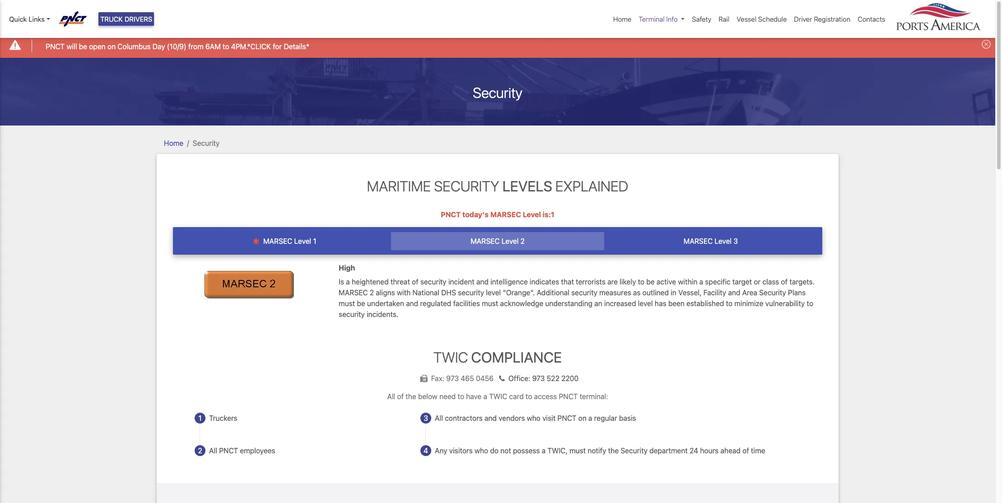 Task type: locate. For each thing, give the bounding box(es) containing it.
of right threat
[[412, 278, 419, 286]]

class
[[763, 278, 780, 286]]

0 vertical spatial the
[[406, 393, 416, 401]]

1
[[313, 237, 316, 245], [199, 414, 202, 422]]

twic left card
[[489, 393, 508, 401]]

1 horizontal spatial 2
[[370, 289, 374, 297]]

marsec level 1
[[261, 237, 316, 245]]

be right will
[[79, 42, 87, 50]]

pnct right "visit"
[[558, 414, 577, 422]]

24
[[690, 447, 699, 455]]

0 horizontal spatial the
[[406, 393, 416, 401]]

0 horizontal spatial home
[[164, 139, 183, 147]]

must down is
[[339, 299, 355, 307]]

2 horizontal spatial all
[[435, 414, 443, 422]]

pnct
[[46, 42, 65, 50], [441, 211, 461, 219], [559, 393, 578, 401], [558, 414, 577, 422], [219, 447, 238, 455]]

intelligence
[[491, 278, 528, 286]]

0 horizontal spatial level
[[486, 289, 501, 297]]

all for all of the below need to have a twic card to access pnct terminal:
[[387, 393, 395, 401]]

within
[[678, 278, 698, 286]]

all of the below need to have a twic card to access pnct terminal:
[[387, 393, 608, 401]]

2 down pnct today's marsec level is:1 on the top
[[521, 237, 525, 245]]

office: 973 522 2200 link
[[496, 375, 579, 383]]

department
[[650, 447, 688, 455]]

fax:
[[431, 375, 445, 383]]

must right 'facilities' at the left
[[482, 299, 498, 307]]

who left "visit"
[[527, 414, 541, 422]]

will
[[67, 42, 77, 50]]

2 left all pnct employees
[[198, 447, 202, 455]]

home link
[[610, 10, 635, 28], [164, 139, 183, 147]]

1 horizontal spatial home link
[[610, 10, 635, 28]]

level down as
[[638, 299, 653, 307]]

0 horizontal spatial 1
[[199, 414, 202, 422]]

area
[[743, 289, 758, 297]]

0 vertical spatial 2
[[521, 237, 525, 245]]

open
[[89, 42, 106, 50]]

level for marsec level 1
[[294, 237, 311, 245]]

1 horizontal spatial 1
[[313, 237, 316, 245]]

1 vertical spatial 3
[[424, 414, 428, 422]]

465
[[461, 375, 474, 383]]

pnct left "today's"
[[441, 211, 461, 219]]

0 horizontal spatial all
[[209, 447, 217, 455]]

who left do
[[475, 447, 488, 455]]

columbus
[[118, 42, 151, 50]]

1 horizontal spatial who
[[527, 414, 541, 422]]

below
[[418, 393, 438, 401]]

2 vertical spatial be
[[357, 299, 365, 307]]

1 vertical spatial home link
[[164, 139, 183, 147]]

1 vertical spatial level
[[638, 299, 653, 307]]

be down heightened in the left of the page
[[357, 299, 365, 307]]

must left notify
[[570, 447, 586, 455]]

on inside alert
[[107, 42, 116, 50]]

1 vertical spatial all
[[435, 414, 443, 422]]

all down need
[[435, 414, 443, 422]]

and
[[477, 278, 489, 286], [728, 289, 741, 297], [406, 299, 418, 307], [485, 414, 497, 422]]

the right notify
[[608, 447, 619, 455]]

marsec level 2 link
[[391, 232, 604, 250]]

973 for office:
[[532, 375, 545, 383]]

1 vertical spatial twic
[[489, 393, 508, 401]]

3
[[734, 237, 738, 245], [424, 414, 428, 422]]

pnct left employees
[[219, 447, 238, 455]]

security left incidents.
[[339, 310, 365, 318]]

0 horizontal spatial on
[[107, 42, 116, 50]]

a
[[346, 278, 350, 286], [700, 278, 704, 286], [484, 393, 488, 401], [589, 414, 593, 422], [542, 447, 546, 455]]

truck drivers
[[100, 15, 152, 23]]

0 horizontal spatial home link
[[164, 139, 183, 147]]

1 horizontal spatial the
[[608, 447, 619, 455]]

2
[[521, 237, 525, 245], [370, 289, 374, 297], [198, 447, 202, 455]]

driver
[[794, 15, 813, 23]]

to down targets. in the right of the page
[[807, 299, 814, 307]]

office:
[[509, 375, 531, 383]]

twic up fax: 973 465 0456 on the bottom left
[[434, 349, 468, 366]]

vendors
[[499, 414, 525, 422]]

1 973 from the left
[[446, 375, 459, 383]]

pnct will be open on columbus day (10/9) from 6am to 4pm.*click for details* link
[[46, 41, 310, 52]]

must
[[339, 299, 355, 307], [482, 299, 498, 307], [570, 447, 586, 455]]

who
[[527, 414, 541, 422], [475, 447, 488, 455]]

security down terrorists
[[572, 289, 598, 297]]

quick links link
[[9, 14, 50, 24]]

the left below
[[406, 393, 416, 401]]

that
[[561, 278, 574, 286]]

maritime
[[367, 177, 431, 195]]

973
[[446, 375, 459, 383], [532, 375, 545, 383]]

0 horizontal spatial 973
[[446, 375, 459, 383]]

2 down heightened in the left of the page
[[370, 289, 374, 297]]

0 horizontal spatial who
[[475, 447, 488, 455]]

pnct inside alert
[[46, 42, 65, 50]]

compliance
[[471, 349, 562, 366]]

0 vertical spatial be
[[79, 42, 87, 50]]

from
[[188, 42, 204, 50]]

2 vertical spatial all
[[209, 447, 217, 455]]

973 left 522
[[532, 375, 545, 383]]

day
[[153, 42, 165, 50]]

0 horizontal spatial 3
[[424, 414, 428, 422]]

level
[[486, 289, 501, 297], [638, 299, 653, 307]]

level
[[523, 211, 541, 219], [294, 237, 311, 245], [502, 237, 519, 245], [715, 237, 732, 245]]

driver registration
[[794, 15, 851, 23]]

2 973 from the left
[[532, 375, 545, 383]]

quick links
[[9, 15, 45, 23]]

all down truckers
[[209, 447, 217, 455]]

1 horizontal spatial must
[[482, 299, 498, 307]]

incidents.
[[367, 310, 399, 318]]

on
[[107, 42, 116, 50], [579, 414, 587, 422]]

are
[[608, 278, 618, 286]]

regulated
[[420, 299, 451, 307]]

of
[[412, 278, 419, 286], [781, 278, 788, 286], [397, 393, 404, 401], [743, 447, 749, 455]]

the
[[406, 393, 416, 401], [608, 447, 619, 455]]

been
[[669, 299, 685, 307]]

1 vertical spatial the
[[608, 447, 619, 455]]

schedule
[[759, 15, 787, 23]]

1 vertical spatial 2
[[370, 289, 374, 297]]

basis
[[619, 414, 636, 422]]

to down facility
[[726, 299, 733, 307]]

1 vertical spatial on
[[579, 414, 587, 422]]

be up outlined at the bottom
[[647, 278, 655, 286]]

0 horizontal spatial must
[[339, 299, 355, 307]]

2 inside is a heightened threat of security incident and intelligence indicates that terrorists are likely to be active within a specific target or class of targets. marsec 2 aligns with national dhs security level "orange". additional security measures as outlined in vessel, facility and area security plans must be undertaken and regulated facilities must acknowledge understanding an increased level has been established to minimize vulnerability to security incidents.
[[370, 289, 374, 297]]

level down intelligence
[[486, 289, 501, 297]]

and down target
[[728, 289, 741, 297]]

973 right the fax:
[[446, 375, 459, 383]]

security
[[421, 278, 447, 286], [458, 289, 484, 297], [572, 289, 598, 297], [339, 310, 365, 318]]

1 horizontal spatial all
[[387, 393, 395, 401]]

to left have
[[458, 393, 464, 401]]

a left regular
[[589, 414, 593, 422]]

level for marsec level 2
[[502, 237, 519, 245]]

do
[[490, 447, 499, 455]]

2 horizontal spatial be
[[647, 278, 655, 286]]

0 vertical spatial home
[[614, 15, 632, 23]]

tab list
[[173, 227, 823, 255]]

a right "within"
[[700, 278, 704, 286]]

all left below
[[387, 393, 395, 401]]

3 up target
[[734, 237, 738, 245]]

to
[[223, 42, 229, 50], [638, 278, 645, 286], [726, 299, 733, 307], [807, 299, 814, 307], [458, 393, 464, 401], [526, 393, 532, 401]]

and right incident
[[477, 278, 489, 286]]

1 horizontal spatial be
[[357, 299, 365, 307]]

2 vertical spatial 2
[[198, 447, 202, 455]]

1 horizontal spatial on
[[579, 414, 587, 422]]

marsec level 3 link
[[604, 232, 818, 250]]

twic,
[[548, 447, 568, 455]]

1 vertical spatial 1
[[199, 414, 202, 422]]

time
[[751, 447, 766, 455]]

0 vertical spatial all
[[387, 393, 395, 401]]

0 vertical spatial on
[[107, 42, 116, 50]]

pnct left will
[[46, 42, 65, 50]]

ahead
[[721, 447, 741, 455]]

0 horizontal spatial twic
[[434, 349, 468, 366]]

be inside alert
[[79, 42, 87, 50]]

an
[[595, 299, 603, 307]]

to right card
[[526, 393, 532, 401]]

1 horizontal spatial home
[[614, 15, 632, 23]]

0 horizontal spatial be
[[79, 42, 87, 50]]

minimize
[[735, 299, 764, 307]]

to right 6am
[[223, 42, 229, 50]]

1 horizontal spatial 973
[[532, 375, 545, 383]]

marsec
[[491, 211, 521, 219], [263, 237, 292, 245], [471, 237, 500, 245], [684, 237, 713, 245], [339, 289, 368, 297]]

all for all pnct employees
[[209, 447, 217, 455]]

be
[[79, 42, 87, 50], [647, 278, 655, 286], [357, 299, 365, 307]]

on right open
[[107, 42, 116, 50]]

of right class
[[781, 278, 788, 286]]

tab list containing marsec level 1
[[173, 227, 823, 255]]

2 horizontal spatial 2
[[521, 237, 525, 245]]

terminal
[[639, 15, 665, 23]]

dhs
[[441, 289, 456, 297]]

links
[[29, 15, 45, 23]]

3 down below
[[424, 414, 428, 422]]

2200
[[562, 375, 579, 383]]

0 horizontal spatial 2
[[198, 447, 202, 455]]

plans
[[788, 289, 806, 297]]

likely
[[620, 278, 636, 286]]

1 vertical spatial home
[[164, 139, 183, 147]]

0 vertical spatial twic
[[434, 349, 468, 366]]

0 vertical spatial 3
[[734, 237, 738, 245]]

twic
[[434, 349, 468, 366], [489, 393, 508, 401]]

on left regular
[[579, 414, 587, 422]]

target
[[733, 278, 752, 286]]



Task type: vqa. For each thing, say whether or not it's contained in the screenshot.
explained
yes



Task type: describe. For each thing, give the bounding box(es) containing it.
high
[[339, 264, 355, 272]]

1 horizontal spatial level
[[638, 299, 653, 307]]

contacts
[[858, 15, 886, 23]]

safety
[[692, 15, 712, 23]]

level for marsec level 3
[[715, 237, 732, 245]]

access
[[534, 393, 557, 401]]

2 inside tab list
[[521, 237, 525, 245]]

all contractors and vendors who visit pnct on a regular basis
[[435, 414, 636, 422]]

understanding
[[546, 299, 593, 307]]

1 vertical spatial be
[[647, 278, 655, 286]]

truck
[[100, 15, 123, 23]]

is:1
[[543, 211, 555, 219]]

pnct will be open on columbus day (10/9) from 6am to 4pm.*click for details*
[[46, 42, 310, 50]]

threat
[[391, 278, 410, 286]]

heightened
[[352, 278, 389, 286]]

aligns
[[376, 289, 395, 297]]

marsec for marsec level 3
[[684, 237, 713, 245]]

terminal:
[[580, 393, 608, 401]]

pnct will be open on columbus day (10/9) from 6am to 4pm.*click for details* alert
[[0, 33, 996, 58]]

1 horizontal spatial 3
[[734, 237, 738, 245]]

as
[[633, 289, 641, 297]]

of left time
[[743, 447, 749, 455]]

fax: 973 465 0456
[[431, 375, 496, 383]]

measures
[[600, 289, 632, 297]]

driver registration link
[[791, 10, 855, 28]]

drivers
[[125, 15, 152, 23]]

close image
[[982, 40, 991, 49]]

is a heightened threat of security incident and intelligence indicates that terrorists are likely to be active within a specific target or class of targets. marsec 2 aligns with national dhs security level "orange". additional security measures as outlined in vessel, facility and area security plans must be undertaken and regulated facilities must acknowledge understanding an increased level has been established to minimize vulnerability to security incidents.
[[339, 278, 815, 318]]

specific
[[705, 278, 731, 286]]

and left the vendors
[[485, 414, 497, 422]]

incident
[[449, 278, 475, 286]]

have
[[466, 393, 482, 401]]

2 horizontal spatial must
[[570, 447, 586, 455]]

and down with
[[406, 299, 418, 307]]

marsec inside is a heightened threat of security incident and intelligence indicates that terrorists are likely to be active within a specific target or class of targets. marsec 2 aligns with national dhs security level "orange". additional security measures as outlined in vessel, facility and area security plans must be undertaken and regulated facilities must acknowledge understanding an increased level has been established to minimize vulnerability to security incidents.
[[339, 289, 368, 297]]

(10/9)
[[167, 42, 186, 50]]

visit
[[543, 414, 556, 422]]

4pm.*click
[[231, 42, 271, 50]]

twic compliance
[[434, 349, 562, 366]]

details*
[[284, 42, 310, 50]]

a right is
[[346, 278, 350, 286]]

today's
[[463, 211, 489, 219]]

active
[[657, 278, 676, 286]]

pnct down 2200
[[559, 393, 578, 401]]

contacts link
[[855, 10, 889, 28]]

security up national
[[421, 278, 447, 286]]

not
[[501, 447, 511, 455]]

info
[[667, 15, 678, 23]]

terrorists
[[576, 278, 606, 286]]

targets.
[[790, 278, 815, 286]]

safety link
[[689, 10, 715, 28]]

1 horizontal spatial twic
[[489, 393, 508, 401]]

pnct today's marsec level is:1
[[441, 211, 555, 219]]

need
[[440, 393, 456, 401]]

explained
[[556, 177, 629, 195]]

rail
[[719, 15, 730, 23]]

0 vertical spatial 1
[[313, 237, 316, 245]]

facilities
[[453, 299, 480, 307]]

additional
[[537, 289, 570, 297]]

marsec for marsec level 2
[[471, 237, 500, 245]]

rail link
[[715, 10, 733, 28]]

6am
[[205, 42, 221, 50]]

marsec for marsec level 1
[[263, 237, 292, 245]]

national
[[413, 289, 440, 297]]

notify
[[588, 447, 607, 455]]

undertaken
[[367, 299, 404, 307]]

increased
[[604, 299, 636, 307]]

visitors
[[449, 447, 473, 455]]

vessel schedule link
[[733, 10, 791, 28]]

522
[[547, 375, 560, 383]]

phone image
[[496, 375, 509, 382]]

or
[[754, 278, 761, 286]]

outlined
[[643, 289, 669, 297]]

security inside is a heightened threat of security incident and intelligence indicates that terrorists are likely to be active within a specific target or class of targets. marsec 2 aligns with national dhs security level "orange". additional security measures as outlined in vessel, facility and area security plans must be undertaken and regulated facilities must acknowledge understanding an increased level has been established to minimize vulnerability to security incidents.
[[760, 289, 787, 297]]

973 for fax:
[[446, 375, 459, 383]]

0 vertical spatial level
[[486, 289, 501, 297]]

hours
[[700, 447, 719, 455]]

established
[[687, 299, 724, 307]]

1 vertical spatial who
[[475, 447, 488, 455]]

indicates
[[530, 278, 559, 286]]

to up as
[[638, 278, 645, 286]]

registration
[[814, 15, 851, 23]]

a left twic,
[[542, 447, 546, 455]]

all for all contractors and vendors who visit pnct on a regular basis
[[435, 414, 443, 422]]

0 vertical spatial who
[[527, 414, 541, 422]]

0 vertical spatial home link
[[610, 10, 635, 28]]

to inside alert
[[223, 42, 229, 50]]

has
[[655, 299, 667, 307]]

facility
[[704, 289, 727, 297]]

vessel
[[737, 15, 757, 23]]

is
[[339, 278, 344, 286]]

office: 973 522 2200
[[509, 375, 579, 383]]

card
[[509, 393, 524, 401]]

security up 'facilities' at the left
[[458, 289, 484, 297]]

any visitors who do not possess a twic, must notify the security department 24 hours ahead of time
[[435, 447, 766, 455]]

contractors
[[445, 414, 483, 422]]

truck drivers link
[[99, 12, 154, 26]]

0456
[[476, 375, 494, 383]]

vulnerability
[[766, 299, 805, 307]]

of left below
[[397, 393, 404, 401]]

a right have
[[484, 393, 488, 401]]

employees
[[240, 447, 275, 455]]

maritime security levels explained
[[367, 177, 629, 195]]

possess
[[513, 447, 540, 455]]

quick
[[9, 15, 27, 23]]



